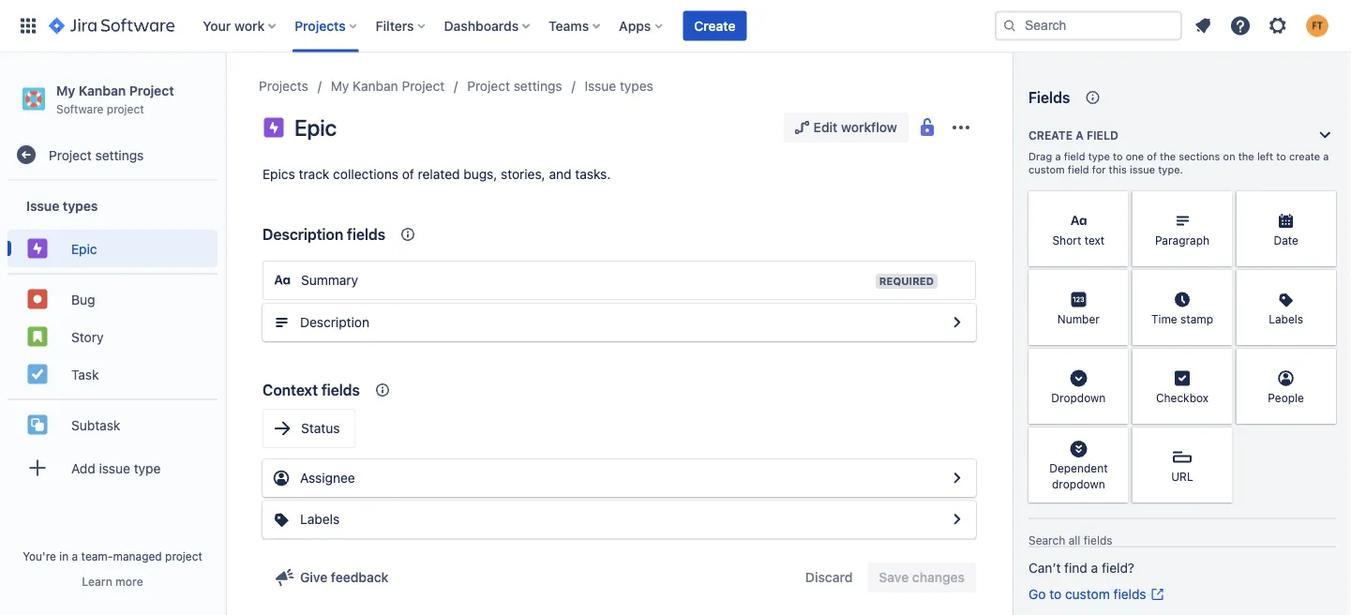 Task type: describe. For each thing, give the bounding box(es) containing it.
software
[[56, 102, 104, 115]]

number
[[1058, 312, 1100, 325]]

can't find a field?
[[1029, 560, 1135, 576]]

bugs,
[[464, 166, 497, 182]]

you're in a team-managed project
[[23, 550, 202, 563]]

kanban for my kanban project
[[353, 78, 398, 94]]

add issue type
[[71, 460, 161, 476]]

description fields
[[263, 226, 386, 243]]

help image
[[1229, 15, 1252, 37]]

sections
[[1179, 151, 1220, 163]]

projects button
[[289, 11, 364, 41]]

0 vertical spatial types
[[620, 78, 653, 94]]

filters
[[376, 18, 414, 33]]

team-
[[81, 550, 113, 563]]

managed
[[113, 550, 162, 563]]

apps
[[619, 18, 651, 33]]

task link
[[8, 356, 218, 393]]

notifications image
[[1192, 15, 1214, 37]]

0 vertical spatial project settings link
[[467, 75, 562, 98]]

epic link
[[8, 230, 218, 267]]

more information about the context fields image for context fields
[[371, 379, 394, 401]]

more information image for short text
[[1104, 193, 1127, 216]]

description button
[[263, 304, 976, 341]]

labels button
[[263, 501, 976, 538]]

required
[[879, 275, 934, 287]]

search
[[1029, 534, 1066, 547]]

go to custom fields link
[[1029, 585, 1165, 604]]

a right create
[[1324, 151, 1329, 163]]

sidebar navigation image
[[204, 75, 246, 113]]

more information image for paragraph
[[1208, 193, 1231, 216]]

issue for issue types link
[[585, 78, 616, 94]]

edit workflow
[[814, 120, 897, 135]]

fields left this link will be opened in a new tab icon
[[1114, 587, 1147, 602]]

related
[[418, 166, 460, 182]]

epic inside group
[[71, 241, 97, 256]]

time
[[1152, 312, 1178, 325]]

create for create a field
[[1029, 128, 1073, 142]]

issue types for group containing issue types
[[26, 198, 98, 213]]

short text
[[1053, 233, 1105, 247]]

group containing bug
[[8, 273, 218, 399]]

learn more button
[[82, 574, 143, 589]]

field?
[[1102, 560, 1135, 576]]

your profile and settings image
[[1306, 15, 1329, 37]]

banner containing your work
[[0, 0, 1351, 53]]

fields up summary
[[347, 226, 386, 243]]

epic group
[[8, 224, 218, 273]]

my for my kanban project
[[331, 78, 349, 94]]

context
[[263, 381, 318, 399]]

discard button
[[794, 563, 864, 593]]

bug
[[71, 291, 95, 307]]

give
[[300, 570, 328, 585]]

dependent dropdown
[[1050, 462, 1108, 491]]

dropdown
[[1052, 478, 1105, 491]]

drag a field type to one of the sections on the left to create a custom field for this issue type.
[[1029, 151, 1329, 176]]

track
[[299, 166, 330, 182]]

teams button
[[543, 11, 608, 41]]

more information image for dependent dropdown
[[1104, 430, 1127, 452]]

issue for group containing issue types
[[26, 198, 59, 213]]

collections
[[333, 166, 399, 182]]

search all fields
[[1029, 534, 1113, 547]]

edit workflow button
[[784, 113, 909, 143]]

dropdown
[[1052, 391, 1106, 404]]

assignee
[[300, 470, 355, 486]]

my kanban project software project
[[56, 83, 174, 115]]

checkbox
[[1156, 391, 1209, 404]]

learn
[[82, 575, 112, 588]]

project down filters dropdown button
[[402, 78, 445, 94]]

go to custom fields
[[1029, 587, 1147, 602]]

subtask
[[71, 417, 120, 433]]

0 horizontal spatial of
[[402, 166, 414, 182]]

you're
[[23, 550, 56, 563]]

a right drag
[[1055, 151, 1061, 163]]

give feedback
[[300, 570, 389, 585]]

type.
[[1158, 164, 1183, 176]]

1 vertical spatial types
[[63, 198, 98, 213]]

create a field
[[1029, 128, 1119, 142]]

people
[[1268, 391, 1304, 404]]

this
[[1109, 164, 1127, 176]]

your work button
[[197, 11, 283, 41]]

your work
[[203, 18, 265, 33]]

projects for projects link
[[259, 78, 308, 94]]

add
[[71, 460, 95, 476]]

my kanban project link
[[331, 75, 445, 98]]

more information image for number
[[1104, 272, 1127, 294]]

Search field
[[995, 11, 1183, 41]]

projects for projects popup button
[[295, 18, 346, 33]]

kanban for my kanban project software project
[[79, 83, 126, 98]]

issue inside the add issue type button
[[99, 460, 130, 476]]

epics track collections of related bugs, stories, and tasks.
[[263, 166, 611, 182]]

story
[[71, 329, 104, 344]]

a right find
[[1091, 560, 1098, 576]]

dependent
[[1050, 462, 1108, 475]]

more information image for labels
[[1312, 272, 1334, 294]]

epics
[[263, 166, 295, 182]]

0 horizontal spatial project settings link
[[8, 136, 218, 174]]

0 vertical spatial labels
[[1269, 312, 1304, 325]]

description for description
[[300, 315, 369, 330]]

a right in
[[72, 550, 78, 563]]

more information about the context fields image for description fields
[[397, 223, 419, 246]]

find
[[1065, 560, 1088, 576]]

1 vertical spatial project
[[165, 550, 202, 563]]

add issue type button
[[8, 449, 218, 487]]

settings image
[[1267, 15, 1289, 37]]

assignee button
[[263, 460, 976, 497]]

date
[[1274, 233, 1299, 247]]

appswitcher icon image
[[17, 15, 39, 37]]

fields up status
[[322, 381, 360, 399]]

my for my kanban project software project
[[56, 83, 75, 98]]

project inside "my kanban project software project"
[[129, 83, 174, 98]]

tasks.
[[575, 166, 611, 182]]

1 horizontal spatial to
[[1113, 151, 1123, 163]]

your
[[203, 18, 231, 33]]

left
[[1257, 151, 1274, 163]]



Task type: locate. For each thing, give the bounding box(es) containing it.
give feedback button
[[263, 563, 400, 593]]

more information image
[[1208, 193, 1231, 216], [1208, 272, 1231, 294], [1312, 272, 1334, 294], [1208, 351, 1231, 373]]

0 vertical spatial epic
[[294, 114, 337, 141]]

2 open field configuration image from the top
[[946, 467, 969, 490]]

2 horizontal spatial to
[[1277, 151, 1287, 163]]

add issue type image
[[26, 457, 49, 479]]

of
[[1147, 151, 1157, 163], [402, 166, 414, 182]]

more information image for checkbox
[[1208, 351, 1231, 373]]

projects inside projects popup button
[[295, 18, 346, 33]]

type inside button
[[134, 460, 161, 476]]

my kanban project
[[331, 78, 445, 94]]

project settings down the primary element
[[467, 78, 562, 94]]

1 vertical spatial description
[[300, 315, 369, 330]]

a
[[1076, 128, 1084, 142], [1055, 151, 1061, 163], [1324, 151, 1329, 163], [72, 550, 78, 563], [1091, 560, 1098, 576]]

projects link
[[259, 75, 308, 98]]

description down summary
[[300, 315, 369, 330]]

of inside drag a field type to one of the sections on the left to create a custom field for this issue type.
[[1147, 151, 1157, 163]]

kanban down the filters
[[353, 78, 398, 94]]

0 horizontal spatial kanban
[[79, 83, 126, 98]]

more information about the context fields image down the epics track collections of related bugs, stories, and tasks.
[[397, 223, 419, 246]]

1 horizontal spatial create
[[1029, 128, 1073, 142]]

learn more
[[82, 575, 143, 588]]

projects right work
[[295, 18, 346, 33]]

open field configuration image for summary
[[946, 311, 969, 334]]

project right software at the top of the page
[[107, 102, 144, 115]]

description inside button
[[300, 315, 369, 330]]

url
[[1172, 470, 1194, 483]]

1 vertical spatial of
[[402, 166, 414, 182]]

more information image for people
[[1312, 351, 1334, 373]]

open field configuration image for assignee
[[946, 508, 969, 531]]

0 horizontal spatial type
[[134, 460, 161, 476]]

project settings down software at the top of the page
[[49, 147, 144, 163]]

1 vertical spatial custom
[[1065, 587, 1110, 602]]

1 vertical spatial epic
[[71, 241, 97, 256]]

issue up epic link
[[26, 198, 59, 213]]

0 vertical spatial create
[[694, 18, 736, 33]]

0 vertical spatial field
[[1087, 128, 1119, 142]]

workflow
[[841, 120, 897, 135]]

issue type icon image
[[263, 116, 285, 139]]

drag
[[1029, 151, 1052, 163]]

0 vertical spatial description
[[263, 226, 343, 243]]

type up for
[[1088, 151, 1110, 163]]

0 horizontal spatial more information about the context fields image
[[371, 379, 394, 401]]

to
[[1113, 151, 1123, 163], [1277, 151, 1287, 163], [1050, 587, 1062, 602]]

1 horizontal spatial project settings
[[467, 78, 562, 94]]

2 vertical spatial open field configuration image
[[946, 508, 969, 531]]

more information image
[[1104, 193, 1127, 216], [1312, 193, 1334, 216], [1104, 272, 1127, 294], [1104, 351, 1127, 373], [1312, 351, 1334, 373], [1104, 430, 1127, 452]]

kanban up software at the top of the page
[[79, 83, 126, 98]]

1 vertical spatial issue types
[[26, 198, 98, 213]]

project settings link down "my kanban project software project"
[[8, 136, 218, 174]]

1 horizontal spatial of
[[1147, 151, 1157, 163]]

1 horizontal spatial epic
[[294, 114, 337, 141]]

0 vertical spatial settings
[[514, 78, 562, 94]]

2 vertical spatial field
[[1068, 164, 1089, 176]]

1 horizontal spatial settings
[[514, 78, 562, 94]]

0 vertical spatial issue
[[585, 78, 616, 94]]

of left related
[[402, 166, 414, 182]]

issue types up epic link
[[26, 198, 98, 213]]

more information about the context fields image
[[397, 223, 419, 246], [371, 379, 394, 401]]

field down create a field
[[1064, 151, 1086, 163]]

work
[[234, 18, 265, 33]]

1 horizontal spatial more information about the context fields image
[[397, 223, 419, 246]]

custom down can't find a field?
[[1065, 587, 1110, 602]]

1 horizontal spatial types
[[620, 78, 653, 94]]

for
[[1092, 164, 1106, 176]]

and
[[549, 166, 572, 182]]

search image
[[1003, 18, 1018, 33]]

1 vertical spatial field
[[1064, 151, 1086, 163]]

epic
[[294, 114, 337, 141], [71, 241, 97, 256]]

2 group from the top
[[8, 273, 218, 399]]

issue right 'add'
[[99, 460, 130, 476]]

custom down drag
[[1029, 164, 1065, 176]]

create
[[694, 18, 736, 33], [1029, 128, 1073, 142]]

epic right the issue type icon
[[294, 114, 337, 141]]

project down dashboards dropdown button
[[467, 78, 510, 94]]

1 vertical spatial more information about the context fields image
[[371, 379, 394, 401]]

0 vertical spatial more information about the context fields image
[[397, 223, 419, 246]]

0 vertical spatial of
[[1147, 151, 1157, 163]]

more information image for date
[[1312, 193, 1334, 216]]

0 horizontal spatial issue
[[26, 198, 59, 213]]

apps button
[[613, 11, 670, 41]]

1 horizontal spatial project settings link
[[467, 75, 562, 98]]

1 open field configuration image from the top
[[946, 311, 969, 334]]

jira software image
[[49, 15, 175, 37], [49, 15, 175, 37]]

more
[[115, 575, 143, 588]]

project
[[107, 102, 144, 115], [165, 550, 202, 563]]

the up type.
[[1160, 151, 1176, 163]]

kanban inside "my kanban project software project"
[[79, 83, 126, 98]]

0 horizontal spatial types
[[63, 198, 98, 213]]

types down apps dropdown button
[[620, 78, 653, 94]]

labels
[[1269, 312, 1304, 325], [300, 512, 340, 527]]

teams
[[549, 18, 589, 33]]

0 horizontal spatial project settings
[[49, 147, 144, 163]]

settings
[[514, 78, 562, 94], [95, 147, 144, 163]]

1 horizontal spatial issue
[[1130, 164, 1155, 176]]

banner
[[0, 0, 1351, 53]]

0 horizontal spatial issue types
[[26, 198, 98, 213]]

go
[[1029, 587, 1046, 602]]

0 horizontal spatial the
[[1160, 151, 1176, 163]]

1 horizontal spatial issue
[[585, 78, 616, 94]]

issue inside group
[[26, 198, 59, 213]]

projects
[[295, 18, 346, 33], [259, 78, 308, 94]]

create right apps dropdown button
[[694, 18, 736, 33]]

settings down "my kanban project software project"
[[95, 147, 144, 163]]

1 vertical spatial create
[[1029, 128, 1073, 142]]

to right go
[[1050, 587, 1062, 602]]

group containing issue types
[[8, 181, 218, 498]]

issue down one
[[1130, 164, 1155, 176]]

field left for
[[1068, 164, 1089, 176]]

0 horizontal spatial issue
[[99, 460, 130, 476]]

project
[[402, 78, 445, 94], [467, 78, 510, 94], [129, 83, 174, 98], [49, 147, 92, 163]]

type down subtask link
[[134, 460, 161, 476]]

more information about the context fields image right the context fields
[[371, 379, 394, 401]]

short
[[1053, 233, 1082, 247]]

0 vertical spatial projects
[[295, 18, 346, 33]]

to right left
[[1277, 151, 1287, 163]]

project down software at the top of the page
[[49, 147, 92, 163]]

issue down the teams "popup button"
[[585, 78, 616, 94]]

filters button
[[370, 11, 433, 41]]

open field configuration image
[[946, 311, 969, 334], [946, 467, 969, 490], [946, 508, 969, 531]]

description up summary
[[263, 226, 343, 243]]

2 the from the left
[[1239, 151, 1254, 163]]

primary element
[[11, 0, 995, 52]]

can't
[[1029, 560, 1061, 576]]

more information image for time stamp
[[1208, 272, 1231, 294]]

projects up the issue type icon
[[259, 78, 308, 94]]

a down more information about the fields 'icon'
[[1076, 128, 1084, 142]]

open field configuration image inside description button
[[946, 311, 969, 334]]

1 vertical spatial open field configuration image
[[946, 467, 969, 490]]

labels up people
[[1269, 312, 1304, 325]]

type inside drag a field type to one of the sections on the left to create a custom field for this issue type.
[[1088, 151, 1110, 163]]

1 horizontal spatial my
[[331, 78, 349, 94]]

my right projects link
[[331, 78, 349, 94]]

field for create
[[1087, 128, 1119, 142]]

type
[[1088, 151, 1110, 163], [134, 460, 161, 476]]

1 vertical spatial settings
[[95, 147, 144, 163]]

status
[[301, 421, 340, 436]]

issue types inside group
[[26, 198, 98, 213]]

labels down assignee
[[300, 512, 340, 527]]

1 horizontal spatial project
[[165, 550, 202, 563]]

issue types
[[585, 78, 653, 94], [26, 198, 98, 213]]

group
[[8, 181, 218, 498], [8, 273, 218, 399]]

settings down teams
[[514, 78, 562, 94]]

on
[[1223, 151, 1236, 163]]

1 horizontal spatial kanban
[[353, 78, 398, 94]]

more information about the fields image
[[1082, 86, 1104, 109]]

1 vertical spatial project settings link
[[8, 136, 218, 174]]

0 vertical spatial issue
[[1130, 164, 1155, 176]]

in
[[59, 550, 69, 563]]

labels inside "button"
[[300, 512, 340, 527]]

my inside "my kanban project software project"
[[56, 83, 75, 98]]

of right one
[[1147, 151, 1157, 163]]

this link will be opened in a new tab image
[[1150, 587, 1165, 602]]

issue types link
[[585, 75, 653, 98]]

0 horizontal spatial project
[[107, 102, 144, 115]]

1 vertical spatial issue
[[26, 198, 59, 213]]

project left sidebar navigation image
[[129, 83, 174, 98]]

issue types for issue types link
[[585, 78, 653, 94]]

0 horizontal spatial to
[[1050, 587, 1062, 602]]

1 vertical spatial type
[[134, 460, 161, 476]]

project right managed
[[165, 550, 202, 563]]

all
[[1069, 534, 1081, 547]]

0 vertical spatial custom
[[1029, 164, 1065, 176]]

1 vertical spatial project settings
[[49, 147, 144, 163]]

text
[[1085, 233, 1105, 247]]

kanban
[[353, 78, 398, 94], [79, 83, 126, 98]]

fields
[[347, 226, 386, 243], [322, 381, 360, 399], [1084, 534, 1113, 547], [1114, 587, 1147, 602]]

1 vertical spatial projects
[[259, 78, 308, 94]]

story link
[[8, 318, 218, 356]]

create up drag
[[1029, 128, 1073, 142]]

description for description fields
[[263, 226, 343, 243]]

0 vertical spatial project settings
[[467, 78, 562, 94]]

paragraph
[[1155, 233, 1210, 247]]

1 vertical spatial labels
[[300, 512, 340, 527]]

create for create
[[694, 18, 736, 33]]

edit
[[814, 120, 838, 135]]

field up for
[[1087, 128, 1119, 142]]

1 horizontal spatial the
[[1239, 151, 1254, 163]]

bug link
[[8, 281, 218, 318]]

the right on
[[1239, 151, 1254, 163]]

0 vertical spatial type
[[1088, 151, 1110, 163]]

1 group from the top
[[8, 181, 218, 498]]

one
[[1126, 151, 1144, 163]]

create inside button
[[694, 18, 736, 33]]

create button
[[683, 11, 747, 41]]

project settings link down the primary element
[[467, 75, 562, 98]]

epic up bug at the top of page
[[71, 241, 97, 256]]

issue inside drag a field type to one of the sections on the left to create a custom field for this issue type.
[[1130, 164, 1155, 176]]

issue
[[585, 78, 616, 94], [26, 198, 59, 213]]

open field configuration image inside assignee button
[[946, 467, 969, 490]]

0 vertical spatial open field configuration image
[[946, 311, 969, 334]]

feedback
[[331, 570, 389, 585]]

more information image for dropdown
[[1104, 351, 1127, 373]]

0 horizontal spatial labels
[[300, 512, 340, 527]]

discard
[[805, 570, 853, 585]]

0 vertical spatial project
[[107, 102, 144, 115]]

1 the from the left
[[1160, 151, 1176, 163]]

custom inside drag a field type to one of the sections on the left to create a custom field for this issue type.
[[1029, 164, 1065, 176]]

1 horizontal spatial type
[[1088, 151, 1110, 163]]

issue types down apps
[[585, 78, 653, 94]]

1 horizontal spatial issue types
[[585, 78, 653, 94]]

3 open field configuration image from the top
[[946, 508, 969, 531]]

field
[[1087, 128, 1119, 142], [1064, 151, 1086, 163], [1068, 164, 1089, 176]]

stories,
[[501, 166, 546, 182]]

field for drag
[[1064, 151, 1086, 163]]

description
[[263, 226, 343, 243], [300, 315, 369, 330]]

to up this at the top of page
[[1113, 151, 1123, 163]]

context fields
[[263, 381, 360, 399]]

0 horizontal spatial create
[[694, 18, 736, 33]]

1 vertical spatial issue
[[99, 460, 130, 476]]

time stamp
[[1152, 312, 1214, 325]]

my up software at the top of the page
[[56, 83, 75, 98]]

project settings
[[467, 78, 562, 94], [49, 147, 144, 163]]

create
[[1289, 151, 1321, 163]]

issue
[[1130, 164, 1155, 176], [99, 460, 130, 476]]

1 horizontal spatial labels
[[1269, 312, 1304, 325]]

0 horizontal spatial my
[[56, 83, 75, 98]]

dashboards button
[[438, 11, 537, 41]]

types up epic group
[[63, 198, 98, 213]]

stamp
[[1181, 312, 1214, 325]]

summary
[[301, 272, 358, 288]]

more options image
[[950, 116, 973, 139]]

open field configuration image inside labels "button"
[[946, 508, 969, 531]]

0 vertical spatial issue types
[[585, 78, 653, 94]]

task
[[71, 366, 99, 382]]

0 horizontal spatial epic
[[71, 241, 97, 256]]

dashboards
[[444, 18, 519, 33]]

fields right all
[[1084, 534, 1113, 547]]

0 horizontal spatial settings
[[95, 147, 144, 163]]

project inside "my kanban project software project"
[[107, 102, 144, 115]]



Task type: vqa. For each thing, say whether or not it's contained in the screenshot.
in
yes



